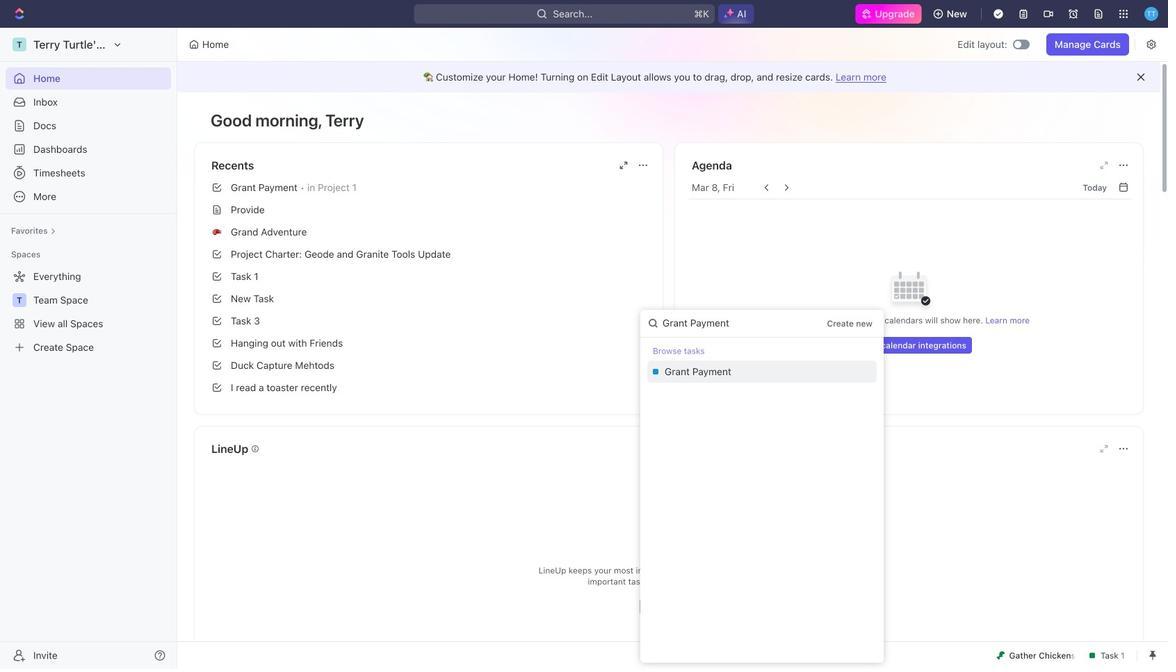 Task type: describe. For each thing, give the bounding box(es) containing it.
tree inside sidebar navigation
[[6, 266, 171, 359]]

drumstick bite image
[[997, 652, 1006, 661]]



Task type: locate. For each thing, give the bounding box(es) containing it.
tree
[[6, 266, 171, 359]]

alert
[[177, 62, 1161, 93]]

Search for task (or subtask) name, ID, or URL text field
[[641, 310, 822, 337]]

sidebar navigation
[[0, 28, 177, 670]]



Task type: vqa. For each thing, say whether or not it's contained in the screenshot.
Alert
yes



